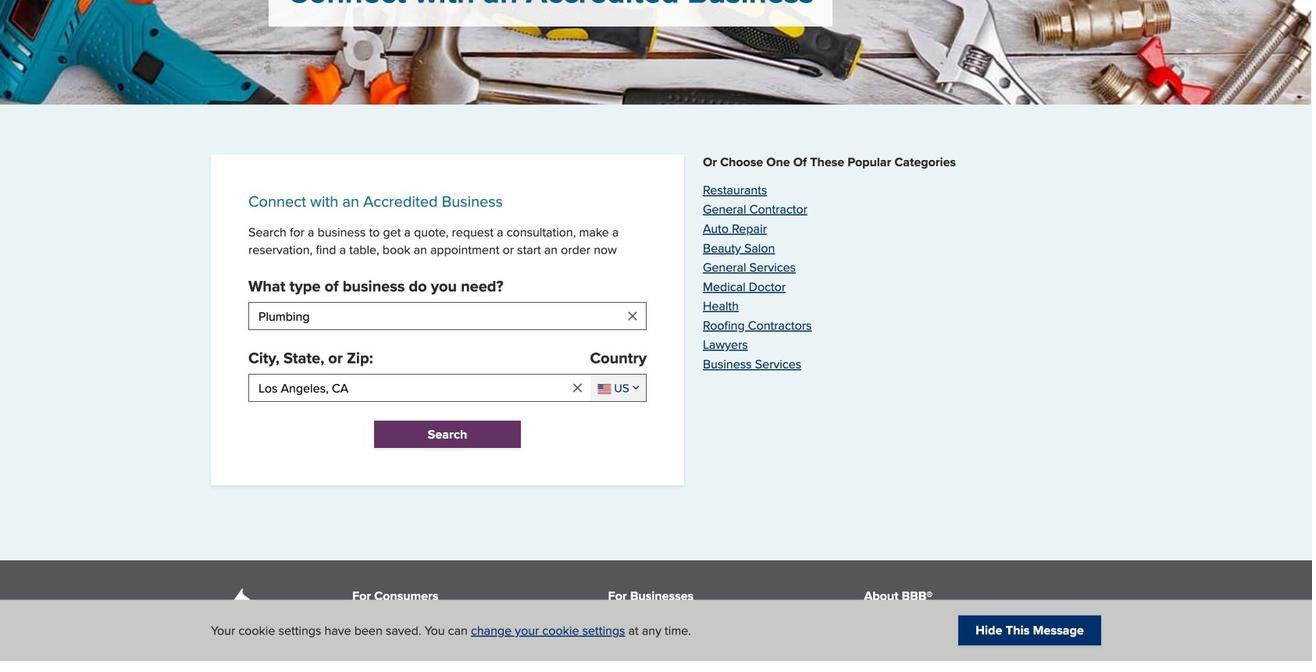 Task type: describe. For each thing, give the bounding box(es) containing it.
clear search image for search location "field" on the left of page
[[571, 381, 585, 395]]

Search Location field
[[259, 375, 571, 402]]



Task type: locate. For each thing, give the bounding box(es) containing it.
group
[[248, 224, 647, 402]]

1 horizontal spatial clear search image
[[626, 309, 640, 323]]

E.g., Roofing, Moving, Electrical, Plumbing search field
[[259, 303, 626, 330]]

None field
[[591, 375, 646, 402]]

0 vertical spatial clear search image
[[626, 309, 640, 323]]

clear search image
[[626, 309, 640, 323], [571, 381, 585, 395]]

clear search image for e.g., roofing, moving, electrical, plumbing search box
[[626, 309, 640, 323]]

0 horizontal spatial clear search image
[[571, 381, 585, 395]]

1 vertical spatial clear search image
[[571, 381, 585, 395]]

bbb image
[[211, 589, 277, 662]]



Task type: vqa. For each thing, say whether or not it's contained in the screenshot.
BBB image
yes



